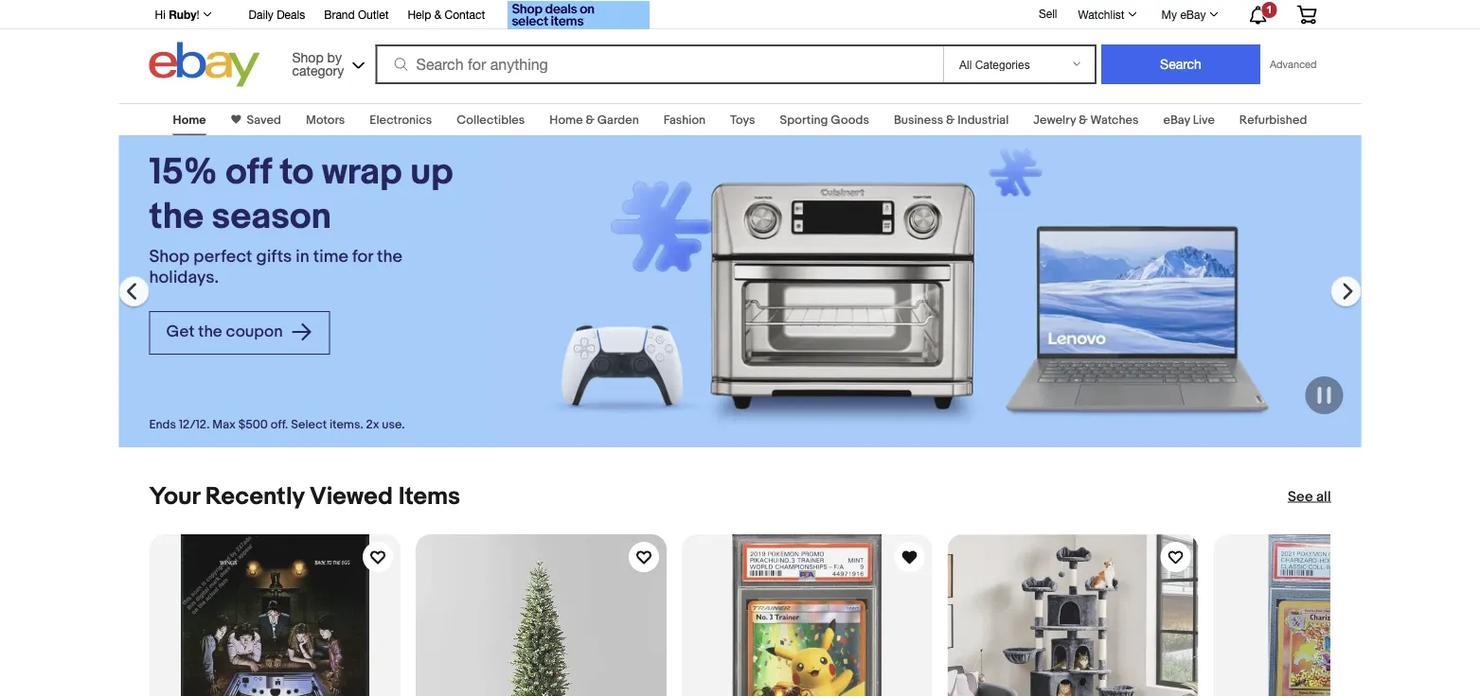 Task type: vqa. For each thing, say whether or not it's contained in the screenshot.
Ends
yes



Task type: describe. For each thing, give the bounding box(es) containing it.
jewelry & watches
[[1033, 113, 1139, 127]]

watchlist link
[[1068, 3, 1145, 26]]

& for business
[[946, 113, 955, 127]]

business & industrial
[[894, 113, 1009, 127]]

15%
[[149, 151, 217, 195]]

shop by category button
[[284, 42, 369, 83]]

refurbished
[[1239, 113, 1307, 127]]

ebay live
[[1163, 113, 1215, 127]]

shop
[[292, 49, 324, 65]]

items.
[[330, 418, 363, 433]]

motors link
[[306, 113, 345, 127]]

electronics link
[[370, 113, 432, 127]]

15% off to wrap up the season link
[[149, 151, 464, 239]]

refurbished link
[[1239, 113, 1307, 127]]

daily deals
[[249, 8, 305, 21]]

see
[[1288, 489, 1313, 506]]

15% off to wrap up the season main content
[[0, 92, 1480, 697]]

help
[[408, 8, 431, 21]]

by
[[327, 49, 342, 65]]

items
[[398, 482, 460, 512]]

my
[[1161, 8, 1177, 21]]

& for jewelry
[[1079, 113, 1088, 127]]

home for home
[[173, 113, 206, 127]]

Search for anything text field
[[378, 46, 939, 82]]

ebay inside 15% off to wrap up the season main content
[[1163, 113, 1190, 127]]

business
[[894, 113, 943, 127]]

ebay inside account navigation
[[1180, 8, 1206, 21]]

collectibles
[[457, 113, 525, 127]]

1
[[1266, 4, 1272, 16]]

wrap
[[322, 151, 402, 195]]

daily
[[249, 8, 274, 21]]

daily deals link
[[249, 5, 305, 26]]

collectibles link
[[457, 113, 525, 127]]

$500
[[238, 418, 268, 433]]

your
[[149, 482, 200, 512]]

up
[[410, 151, 453, 195]]

sporting goods
[[780, 113, 869, 127]]

1 button
[[1232, 1, 1282, 27]]

shop by category
[[292, 49, 344, 78]]

in
[[296, 247, 309, 268]]

hi ruby !
[[155, 8, 199, 21]]

home for home & garden
[[549, 113, 583, 127]]

fashion link
[[663, 113, 706, 127]]

15% off to wrap up the season ​​shop perfect gifts in time for the holidays.
[[149, 151, 453, 289]]

off
[[226, 151, 272, 195]]

sell link
[[1030, 7, 1066, 20]]

your recently viewed items
[[149, 482, 460, 512]]

advertisement region
[[0, 0, 918, 28]]

0 vertical spatial the
[[149, 195, 204, 239]]

your recently viewed items link
[[149, 482, 460, 512]]

12/12.
[[179, 418, 210, 433]]

perfect
[[193, 247, 252, 268]]

goods
[[831, 113, 869, 127]]

brand outlet link
[[324, 5, 389, 26]]

holidays.
[[149, 268, 219, 289]]

for
[[352, 247, 373, 268]]

get
[[166, 323, 195, 342]]

live
[[1193, 113, 1215, 127]]

advanced
[[1270, 58, 1317, 71]]

brand outlet
[[324, 8, 389, 21]]

!
[[196, 8, 199, 21]]

watchlist
[[1078, 8, 1125, 21]]

jewelry & watches link
[[1033, 113, 1139, 127]]

2 vertical spatial the
[[198, 323, 222, 342]]

industrial
[[958, 113, 1009, 127]]

coupon
[[226, 323, 283, 342]]



Task type: locate. For each thing, give the bounding box(es) containing it.
the right for
[[377, 247, 402, 268]]

my ebay link
[[1151, 3, 1227, 26]]

& for home
[[586, 113, 595, 127]]

season
[[212, 195, 331, 239]]

jewelry
[[1033, 113, 1076, 127]]

the up the ​​shop
[[149, 195, 204, 239]]

& for help
[[434, 8, 441, 21]]

recently
[[205, 482, 304, 512]]

1 home from the left
[[173, 113, 206, 127]]

& inside account navigation
[[434, 8, 441, 21]]

outlet
[[358, 8, 389, 21]]

home up '15%'
[[173, 113, 206, 127]]

saved
[[247, 113, 281, 127]]

ebay
[[1180, 8, 1206, 21], [1163, 113, 1190, 127]]

watches
[[1090, 113, 1139, 127]]

get the coupon
[[166, 323, 286, 342]]

1 horizontal spatial home
[[549, 113, 583, 127]]

fashion
[[663, 113, 706, 127]]

& left garden
[[586, 113, 595, 127]]

get an extra 15% off image
[[508, 1, 650, 29]]

2x
[[366, 418, 379, 433]]

brand
[[324, 8, 355, 21]]

ends 12/12. max $500 off. select items. 2x use.
[[149, 418, 405, 433]]

deals
[[277, 8, 305, 21]]

shop by category banner
[[144, 0, 1331, 92]]

saved link
[[241, 113, 281, 127]]

none submit inside 'shop by category' banner
[[1101, 45, 1260, 84]]

&
[[434, 8, 441, 21], [586, 113, 595, 127], [946, 113, 955, 127], [1079, 113, 1088, 127]]

sporting
[[780, 113, 828, 127]]

​​shop
[[149, 247, 190, 268]]

ebay live link
[[1163, 113, 1215, 127]]

help & contact
[[408, 8, 485, 21]]

home & garden link
[[549, 113, 639, 127]]

category
[[292, 62, 344, 78]]

your shopping cart image
[[1296, 5, 1318, 24]]

contact
[[445, 8, 485, 21]]

None submit
[[1101, 45, 1260, 84]]

ebay right my
[[1180, 8, 1206, 21]]

home left garden
[[549, 113, 583, 127]]

the
[[149, 195, 204, 239], [377, 247, 402, 268], [198, 323, 222, 342]]

& right help
[[434, 8, 441, 21]]

0 horizontal spatial home
[[173, 113, 206, 127]]

see all link
[[1288, 488, 1331, 507]]

toys
[[730, 113, 755, 127]]

1 vertical spatial ebay
[[1163, 113, 1190, 127]]

off.
[[271, 418, 288, 433]]

1 vertical spatial the
[[377, 247, 402, 268]]

ruby
[[169, 8, 196, 21]]

ends
[[149, 418, 176, 433]]

use.
[[382, 418, 405, 433]]

home
[[173, 113, 206, 127], [549, 113, 583, 127]]

see all
[[1288, 489, 1331, 506]]

time
[[313, 247, 348, 268]]

all
[[1316, 489, 1331, 506]]

home & garden
[[549, 113, 639, 127]]

garden
[[597, 113, 639, 127]]

select
[[291, 418, 327, 433]]

help & contact link
[[408, 5, 485, 26]]

viewed
[[310, 482, 393, 512]]

advanced link
[[1260, 45, 1326, 83]]

gifts
[[256, 247, 292, 268]]

& right business at the right top of page
[[946, 113, 955, 127]]

2 home from the left
[[549, 113, 583, 127]]

max
[[212, 418, 236, 433]]

sporting goods link
[[780, 113, 869, 127]]

the right 'get'
[[198, 323, 222, 342]]

electronics
[[370, 113, 432, 127]]

business & industrial link
[[894, 113, 1009, 127]]

account navigation
[[144, 0, 1331, 32]]

& right jewelry
[[1079, 113, 1088, 127]]

motors
[[306, 113, 345, 127]]

toys link
[[730, 113, 755, 127]]

sell
[[1039, 7, 1057, 20]]

to
[[280, 151, 314, 195]]

hi
[[155, 8, 166, 21]]

get the coupon link
[[149, 311, 330, 355]]

0 vertical spatial ebay
[[1180, 8, 1206, 21]]

ebay left live
[[1163, 113, 1190, 127]]

my ebay
[[1161, 8, 1206, 21]]



